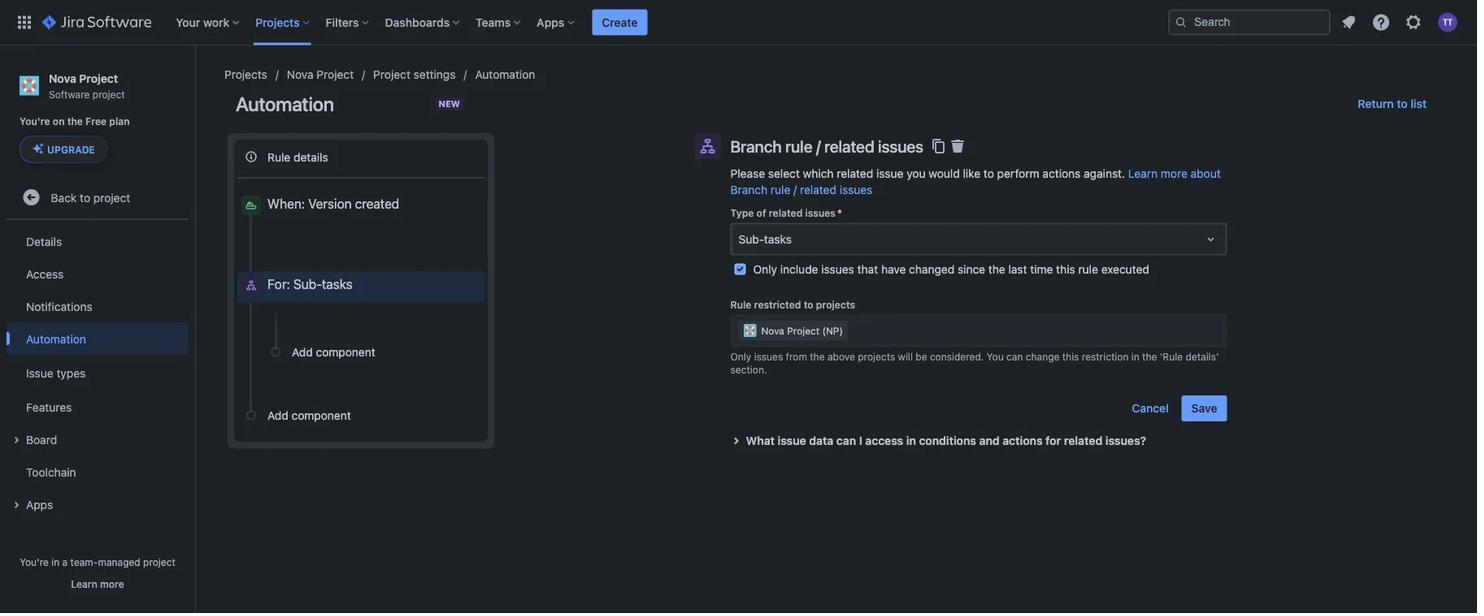 Task type: describe. For each thing, give the bounding box(es) containing it.
toolchain link
[[7, 456, 189, 489]]

upgrade button
[[20, 137, 107, 163]]

to inside "back to project" link
[[80, 191, 90, 204]]

0 vertical spatial add component
[[292, 346, 375, 359]]

which
[[803, 167, 834, 181]]

learn more
[[71, 579, 124, 590]]

rule restricted to projects element
[[731, 315, 1227, 347]]

that
[[858, 263, 878, 276]]

your work button
[[171, 9, 246, 35]]

data
[[809, 435, 834, 448]]

details'
[[1186, 351, 1219, 363]]

project settings
[[373, 68, 456, 81]]

restriction
[[1082, 351, 1129, 363]]

0 vertical spatial component
[[316, 346, 375, 359]]

2 vertical spatial rule
[[1079, 263, 1098, 276]]

1 horizontal spatial automation
[[236, 93, 334, 115]]

for: sub-tasks
[[268, 276, 353, 292]]

0 vertical spatial this
[[1056, 263, 1076, 276]]

software
[[49, 88, 90, 100]]

notifications link
[[7, 290, 189, 323]]

related up which
[[824, 137, 875, 156]]

issue types link
[[7, 356, 189, 391]]

group containing details
[[7, 221, 189, 526]]

to right like
[[984, 167, 994, 181]]

toolchain
[[26, 466, 76, 479]]

you
[[907, 167, 926, 181]]

rule details
[[268, 150, 328, 164]]

more for learn more
[[100, 579, 124, 590]]

learn for learn more
[[71, 579, 97, 590]]

projects for projects link
[[224, 68, 267, 81]]

nova project software project
[[49, 72, 125, 100]]

access
[[865, 435, 904, 448]]

only issues from the above projects will be considered. you can change this restriction in the 'rule details' section. alert
[[731, 350, 1227, 376]]

learn more about branch rule / related issues
[[731, 167, 1221, 197]]

issues up you
[[878, 137, 924, 156]]

0 vertical spatial add component button
[[262, 339, 485, 366]]

project inside nova project software project
[[93, 88, 125, 100]]

you're on the free plan
[[20, 116, 130, 127]]

free
[[85, 116, 107, 127]]

details link
[[7, 225, 189, 258]]

version
[[308, 196, 352, 212]]

primary element
[[10, 0, 1168, 45]]

create
[[602, 15, 638, 29]]

projects for projects popup button at the left
[[256, 15, 300, 29]]

teams
[[476, 15, 511, 29]]

project for nova project software project
[[79, 72, 118, 85]]

projects inside only issues from the above projects will be considered. you can change this restriction in the 'rule details' section.
[[858, 351, 895, 363]]

rule for rule restricted to projects
[[731, 299, 752, 311]]

filters button
[[321, 9, 375, 35]]

when: version created
[[268, 196, 399, 212]]

*
[[837, 208, 842, 219]]

teams button
[[471, 9, 527, 35]]

for:
[[268, 276, 290, 292]]

above
[[828, 351, 855, 363]]

issues?
[[1106, 435, 1147, 448]]

upgrade
[[47, 144, 95, 155]]

create button
[[592, 9, 648, 35]]

Search field
[[1168, 9, 1331, 35]]

filters
[[326, 15, 359, 29]]

include
[[780, 263, 818, 276]]

about
[[1191, 167, 1221, 181]]

related right the of on the right top of page
[[769, 208, 803, 219]]

related inside learn more about branch rule / related issues
[[800, 183, 837, 197]]

work
[[203, 15, 229, 29]]

issues inside only issues from the above projects will be considered. you can change this restriction in the 'rule details' section.
[[754, 351, 783, 363]]

nova for nova project
[[287, 68, 314, 81]]

0 vertical spatial issue
[[877, 167, 904, 181]]

please select which related issue you would like to perform actions against.
[[731, 167, 1125, 181]]

settings image
[[1404, 13, 1424, 32]]

can inside dropdown button
[[837, 435, 856, 448]]

from
[[786, 351, 807, 363]]

appswitcher icon image
[[15, 13, 34, 32]]

search image
[[1175, 16, 1188, 29]]

managed
[[98, 557, 140, 568]]

perform
[[997, 167, 1040, 181]]

related inside dropdown button
[[1064, 435, 1103, 448]]

details
[[294, 150, 328, 164]]

dashboards
[[385, 15, 450, 29]]

return
[[1358, 97, 1394, 111]]

learn for learn more about branch rule / related issues
[[1128, 167, 1158, 181]]

issue
[[26, 367, 53, 380]]

0 vertical spatial rule
[[785, 137, 813, 156]]

of
[[757, 208, 766, 219]]

cancel button
[[1122, 396, 1179, 422]]

this inside only issues from the above projects will be considered. you can change this restriction in the 'rule details' section.
[[1063, 351, 1079, 363]]

open image
[[1201, 230, 1221, 249]]

the right from at the bottom right of the page
[[810, 351, 825, 363]]

executed
[[1102, 263, 1150, 276]]

only issues from the above projects will be considered. you can change this restriction in the 'rule details' section.
[[731, 351, 1219, 376]]

types
[[56, 367, 86, 380]]

created
[[355, 196, 399, 212]]

back to project
[[51, 191, 130, 204]]

can inside only issues from the above projects will be considered. you can change this restriction in the 'rule details' section.
[[1007, 351, 1023, 363]]

issue types
[[26, 367, 86, 380]]

type of related issues *
[[731, 208, 842, 219]]

back
[[51, 191, 77, 204]]

0 horizontal spatial add
[[268, 409, 288, 423]]

you're for you're on the free plan
[[20, 116, 50, 127]]

only include issues that have changed since the last time this rule executed
[[753, 263, 1150, 276]]

what issue data can i access in conditions and actions for related issues?
[[746, 435, 1147, 448]]

0 vertical spatial /
[[816, 137, 821, 156]]

last
[[1009, 263, 1027, 276]]

in inside dropdown button
[[906, 435, 916, 448]]

you're in a team-managed project
[[20, 557, 176, 568]]

'rule
[[1160, 351, 1183, 363]]

projects link
[[224, 65, 267, 85]]

1 vertical spatial add component button
[[237, 402, 485, 430]]

in inside only issues from the above projects will be considered. you can change this restriction in the 'rule details' section.
[[1132, 351, 1140, 363]]



Task type: locate. For each thing, give the bounding box(es) containing it.
back to project link
[[7, 181, 189, 214]]

like
[[963, 167, 981, 181]]

apps right "teams" dropdown button
[[537, 15, 565, 29]]

only inside only issues from the above projects will be considered. you can change this restriction in the 'rule details' section.
[[731, 351, 752, 363]]

0 vertical spatial learn
[[1128, 167, 1158, 181]]

rule restricted to projects
[[731, 299, 856, 311]]

return to list
[[1358, 97, 1427, 111]]

automation down notifications
[[26, 332, 86, 346]]

1 horizontal spatial apps
[[537, 15, 565, 29]]

rule left restricted
[[731, 299, 752, 311]]

automation for notifications
[[26, 332, 86, 346]]

rule details button
[[237, 143, 485, 171]]

rule left executed
[[1079, 263, 1098, 276]]

1 vertical spatial /
[[794, 183, 797, 197]]

issues inside learn more about branch rule / related issues
[[840, 183, 873, 197]]

1 horizontal spatial can
[[1007, 351, 1023, 363]]

0 horizontal spatial issue
[[778, 435, 806, 448]]

1 vertical spatial add component
[[268, 409, 351, 423]]

project settings link
[[373, 65, 456, 85]]

1 horizontal spatial delete image
[[948, 137, 968, 156]]

issues
[[878, 137, 924, 156], [840, 183, 873, 197], [805, 208, 836, 219], [822, 263, 855, 276], [754, 351, 783, 363]]

project up details link
[[93, 191, 130, 204]]

project inside nova project link
[[317, 68, 354, 81]]

features link
[[7, 391, 189, 424]]

1 horizontal spatial rule
[[731, 299, 752, 311]]

learn inside learn more about branch rule / related issues
[[1128, 167, 1158, 181]]

rule up select
[[785, 137, 813, 156]]

group
[[7, 221, 189, 526]]

1 horizontal spatial only
[[753, 263, 777, 276]]

project up software at the left
[[79, 72, 118, 85]]

1 horizontal spatial /
[[816, 137, 821, 156]]

nova up software at the left
[[49, 72, 76, 85]]

1 vertical spatial project
[[93, 191, 130, 204]]

1 vertical spatial issue
[[778, 435, 806, 448]]

be
[[916, 351, 927, 363]]

1 vertical spatial actions
[[1003, 435, 1043, 448]]

0 vertical spatial more
[[1161, 167, 1188, 181]]

a
[[62, 557, 68, 568]]

to inside return to list button
[[1397, 97, 1408, 111]]

projects left will
[[858, 351, 895, 363]]

more down managed
[[100, 579, 124, 590]]

on
[[53, 116, 65, 127]]

apps button
[[7, 489, 189, 521]]

nova project link
[[287, 65, 354, 85]]

you
[[987, 351, 1004, 363]]

1 vertical spatial rule
[[771, 183, 791, 197]]

1 horizontal spatial sub-
[[739, 233, 764, 246]]

when:
[[268, 196, 305, 212]]

automation for project settings
[[475, 68, 535, 81]]

in right restriction
[[1132, 351, 1140, 363]]

to right back in the top left of the page
[[80, 191, 90, 204]]

0 horizontal spatial automation link
[[7, 323, 189, 356]]

section.
[[731, 364, 767, 376]]

only for only issues from the above projects will be considered. you can change this restriction in the 'rule details' section.
[[731, 351, 752, 363]]

only for only include issues that have changed since the last time this rule executed
[[753, 263, 777, 276]]

dashboards button
[[380, 9, 466, 35]]

2 vertical spatial in
[[51, 557, 60, 568]]

0 vertical spatial add
[[292, 346, 313, 359]]

restricted
[[754, 299, 801, 311]]

expand image
[[7, 496, 26, 516]]

automation down "teams" dropdown button
[[475, 68, 535, 81]]

0 vertical spatial project
[[93, 88, 125, 100]]

1 vertical spatial add
[[268, 409, 288, 423]]

0 horizontal spatial /
[[794, 183, 797, 197]]

0 horizontal spatial delete image
[[461, 276, 481, 296]]

project
[[317, 68, 354, 81], [373, 68, 411, 81], [79, 72, 118, 85]]

save button
[[1182, 396, 1227, 422]]

2 you're from the top
[[20, 557, 49, 568]]

this right change
[[1063, 351, 1079, 363]]

project inside 'project settings' link
[[373, 68, 411, 81]]

can right you
[[1007, 351, 1023, 363]]

issues left that
[[822, 263, 855, 276]]

1 horizontal spatial tasks
[[764, 233, 792, 246]]

you're for you're in a team-managed project
[[20, 557, 49, 568]]

in
[[1132, 351, 1140, 363], [906, 435, 916, 448], [51, 557, 60, 568]]

related down which
[[800, 183, 837, 197]]

help image
[[1372, 13, 1391, 32]]

0 horizontal spatial rule
[[268, 150, 291, 164]]

learn more button
[[71, 578, 124, 591]]

branch rule / related issues image
[[698, 137, 718, 156]]

more inside learn more about branch rule / related issues
[[1161, 167, 1188, 181]]

rule left "details"
[[268, 150, 291, 164]]

automation link for notifications
[[7, 323, 189, 356]]

cancel
[[1132, 402, 1169, 416]]

details
[[26, 235, 62, 248]]

issue left you
[[877, 167, 904, 181]]

changed
[[909, 263, 955, 276]]

2 horizontal spatial in
[[1132, 351, 1140, 363]]

rule down select
[[771, 183, 791, 197]]

1 horizontal spatial learn
[[1128, 167, 1158, 181]]

1 branch from the top
[[731, 137, 782, 156]]

automation link down "teams" dropdown button
[[475, 65, 535, 85]]

1 vertical spatial projects
[[224, 68, 267, 81]]

related right for
[[1064, 435, 1103, 448]]

tasks inside for: sub-tasks button
[[322, 276, 353, 292]]

banner
[[0, 0, 1477, 46]]

0 vertical spatial automation link
[[475, 65, 535, 85]]

0 vertical spatial rule
[[268, 150, 291, 164]]

only down sub-tasks
[[753, 263, 777, 276]]

expand image
[[7, 431, 26, 451]]

0 vertical spatial branch
[[731, 137, 782, 156]]

1 vertical spatial projects
[[858, 351, 895, 363]]

only up section.
[[731, 351, 752, 363]]

time
[[1030, 263, 1053, 276]]

1 horizontal spatial project
[[317, 68, 354, 81]]

projects button
[[251, 9, 316, 35]]

project left settings
[[373, 68, 411, 81]]

expand image
[[727, 432, 746, 451]]

tasks
[[764, 233, 792, 246], [322, 276, 353, 292]]

your profile and settings image
[[1438, 13, 1458, 32]]

2 horizontal spatial project
[[373, 68, 411, 81]]

0 horizontal spatial sub-
[[293, 276, 322, 292]]

more for learn more about branch rule / related issues
[[1161, 167, 1188, 181]]

tasks down type of related issues *
[[764, 233, 792, 246]]

sub-tasks
[[739, 233, 792, 246]]

more left about
[[1161, 167, 1188, 181]]

2 vertical spatial project
[[143, 557, 176, 568]]

automation link
[[475, 65, 535, 85], [7, 323, 189, 356]]

1 vertical spatial tasks
[[322, 276, 353, 292]]

0 horizontal spatial apps
[[26, 498, 53, 512]]

1 vertical spatial only
[[731, 351, 752, 363]]

1 vertical spatial this
[[1063, 351, 1079, 363]]

0 horizontal spatial projects
[[816, 299, 856, 311]]

projects inside projects popup button
[[256, 15, 300, 29]]

1 horizontal spatial add
[[292, 346, 313, 359]]

0 horizontal spatial tasks
[[322, 276, 353, 292]]

learn right against. at the top right of page
[[1128, 167, 1158, 181]]

to left list in the right of the page
[[1397, 97, 1408, 111]]

nova inside nova project software project
[[49, 72, 76, 85]]

nova for nova project software project
[[49, 72, 76, 85]]

0 vertical spatial sub-
[[739, 233, 764, 246]]

0 vertical spatial you're
[[20, 116, 50, 127]]

/ inside learn more about branch rule / related issues
[[794, 183, 797, 197]]

sidebar navigation image
[[177, 65, 213, 98]]

you're left a
[[20, 557, 49, 568]]

project up plan
[[93, 88, 125, 100]]

rule inside 'button'
[[268, 150, 291, 164]]

the left 'rule
[[1143, 351, 1157, 363]]

1 vertical spatial automation link
[[7, 323, 189, 356]]

access
[[26, 267, 64, 281]]

save
[[1192, 402, 1218, 416]]

for: sub-tasks button
[[237, 272, 485, 303]]

would
[[929, 167, 960, 181]]

2 horizontal spatial automation
[[475, 68, 535, 81]]

issue left the data
[[778, 435, 806, 448]]

actions inside dropdown button
[[1003, 435, 1043, 448]]

0 vertical spatial only
[[753, 263, 777, 276]]

the left last
[[989, 263, 1006, 276]]

automation down nova project link
[[236, 93, 334, 115]]

automation link for project settings
[[475, 65, 535, 85]]

automation inside group
[[26, 332, 86, 346]]

0 horizontal spatial automation
[[26, 332, 86, 346]]

projects
[[256, 15, 300, 29], [224, 68, 267, 81]]

duplicate image
[[442, 276, 461, 296]]

automation link up the types
[[7, 323, 189, 356]]

issues left * on the top of the page
[[805, 208, 836, 219]]

nova right projects link
[[287, 68, 314, 81]]

can left i
[[837, 435, 856, 448]]

what issue data can i access in conditions and actions for related issues? button
[[727, 432, 1227, 451]]

will
[[898, 351, 913, 363]]

apps down toolchain
[[26, 498, 53, 512]]

tasks right for:
[[322, 276, 353, 292]]

have
[[881, 263, 906, 276]]

issues up section.
[[754, 351, 783, 363]]

1 horizontal spatial more
[[1161, 167, 1188, 181]]

0 vertical spatial projects
[[256, 15, 300, 29]]

issue inside dropdown button
[[778, 435, 806, 448]]

0 vertical spatial apps
[[537, 15, 565, 29]]

projects right work
[[256, 15, 300, 29]]

1 vertical spatial component
[[292, 409, 351, 423]]

change
[[1026, 351, 1060, 363]]

1 vertical spatial can
[[837, 435, 856, 448]]

/ up which
[[816, 137, 821, 156]]

only
[[753, 263, 777, 276], [731, 351, 752, 363]]

delete image
[[948, 137, 968, 156], [461, 276, 481, 296]]

related
[[824, 137, 875, 156], [837, 167, 874, 181], [800, 183, 837, 197], [769, 208, 803, 219], [1064, 435, 1103, 448]]

0 horizontal spatial learn
[[71, 579, 97, 590]]

1 you're from the top
[[20, 116, 50, 127]]

duplicate image
[[929, 137, 948, 156]]

select
[[768, 167, 800, 181]]

when: version created button
[[237, 192, 485, 236]]

learn inside button
[[71, 579, 97, 590]]

0 horizontal spatial project
[[79, 72, 118, 85]]

/ down select
[[794, 183, 797, 197]]

this right time
[[1056, 263, 1076, 276]]

your
[[176, 15, 200, 29]]

since
[[958, 263, 986, 276]]

team-
[[70, 557, 98, 568]]

1 vertical spatial apps
[[26, 498, 53, 512]]

project for nova project
[[317, 68, 354, 81]]

0 vertical spatial can
[[1007, 351, 1023, 363]]

your work
[[176, 15, 229, 29]]

1 vertical spatial you're
[[20, 557, 49, 568]]

actions
[[1043, 167, 1081, 181], [1003, 435, 1043, 448]]

learn more about branch rule / related issues link
[[731, 167, 1221, 197]]

project down filters
[[317, 68, 354, 81]]

sub- inside button
[[293, 276, 322, 292]]

more inside button
[[100, 579, 124, 590]]

delete image for for: sub-tasks
[[461, 276, 481, 296]]

1 vertical spatial delete image
[[461, 276, 481, 296]]

2 branch from the top
[[731, 183, 768, 197]]

1 horizontal spatial issue
[[877, 167, 904, 181]]

branch rule / related issues
[[731, 137, 924, 156]]

notifications image
[[1339, 13, 1359, 32]]

0 horizontal spatial only
[[731, 351, 752, 363]]

add component button
[[262, 339, 485, 366], [237, 402, 485, 430]]

1 vertical spatial more
[[100, 579, 124, 590]]

1 horizontal spatial automation link
[[475, 65, 535, 85]]

against.
[[1084, 167, 1125, 181]]

branch up please
[[731, 137, 782, 156]]

apps inside apps button
[[26, 498, 53, 512]]

return to list button
[[1349, 91, 1437, 117]]

related right which
[[837, 167, 874, 181]]

access link
[[7, 258, 189, 290]]

0 vertical spatial actions
[[1043, 167, 1081, 181]]

banner containing your work
[[0, 0, 1477, 46]]

0 horizontal spatial nova
[[49, 72, 76, 85]]

project right managed
[[143, 557, 176, 568]]

what
[[746, 435, 775, 448]]

0 vertical spatial projects
[[816, 299, 856, 311]]

and
[[979, 435, 1000, 448]]

2 vertical spatial automation
[[26, 332, 86, 346]]

new
[[439, 98, 460, 109]]

0 vertical spatial tasks
[[764, 233, 792, 246]]

this
[[1056, 263, 1076, 276], [1063, 351, 1079, 363]]

project inside nova project software project
[[79, 72, 118, 85]]

sub- down type
[[739, 233, 764, 246]]

actions left against. at the top right of page
[[1043, 167, 1081, 181]]

in right access
[[906, 435, 916, 448]]

1 horizontal spatial nova
[[287, 68, 314, 81]]

considered.
[[930, 351, 984, 363]]

can
[[1007, 351, 1023, 363], [837, 435, 856, 448]]

0 vertical spatial automation
[[475, 68, 535, 81]]

0 vertical spatial delete image
[[948, 137, 968, 156]]

in left a
[[51, 557, 60, 568]]

apps inside apps dropdown button
[[537, 15, 565, 29]]

conditions
[[919, 435, 977, 448]]

to right restricted
[[804, 299, 814, 311]]

rule for rule details
[[268, 150, 291, 164]]

you're left on
[[20, 116, 50, 127]]

the right on
[[67, 116, 83, 127]]

sub- right for:
[[293, 276, 322, 292]]

you're
[[20, 116, 50, 127], [20, 557, 49, 568]]

board button
[[7, 424, 189, 456]]

/
[[816, 137, 821, 156], [794, 183, 797, 197]]

actions left for
[[1003, 435, 1043, 448]]

0 horizontal spatial can
[[837, 435, 856, 448]]

issues up * on the top of the page
[[840, 183, 873, 197]]

apps
[[537, 15, 565, 29], [26, 498, 53, 512]]

the
[[67, 116, 83, 127], [989, 263, 1006, 276], [810, 351, 825, 363], [1143, 351, 1157, 363]]

nova project
[[287, 68, 354, 81]]

to
[[1397, 97, 1408, 111], [984, 167, 994, 181], [80, 191, 90, 204], [804, 299, 814, 311]]

branch inside learn more about branch rule / related issues
[[731, 183, 768, 197]]

1 vertical spatial in
[[906, 435, 916, 448]]

1 vertical spatial automation
[[236, 93, 334, 115]]

branch down please
[[731, 183, 768, 197]]

1 horizontal spatial projects
[[858, 351, 895, 363]]

plan
[[109, 116, 130, 127]]

0 horizontal spatial in
[[51, 557, 60, 568]]

projects down include
[[816, 299, 856, 311]]

delete image for branch rule / related issues
[[948, 137, 968, 156]]

rule inside learn more about branch rule / related issues
[[771, 183, 791, 197]]

projects right sidebar navigation icon
[[224, 68, 267, 81]]

0 vertical spatial in
[[1132, 351, 1140, 363]]

1 vertical spatial rule
[[731, 299, 752, 311]]

1 vertical spatial learn
[[71, 579, 97, 590]]

jira software image
[[42, 13, 151, 32], [42, 13, 151, 32]]

notifications
[[26, 300, 92, 313]]

0 horizontal spatial more
[[100, 579, 124, 590]]

1 vertical spatial sub-
[[293, 276, 322, 292]]

1 vertical spatial branch
[[731, 183, 768, 197]]

automation
[[475, 68, 535, 81], [236, 93, 334, 115], [26, 332, 86, 346]]

1 horizontal spatial in
[[906, 435, 916, 448]]

learn down team-
[[71, 579, 97, 590]]

features
[[26, 401, 72, 414]]



Task type: vqa. For each thing, say whether or not it's contained in the screenshot.
LEARN in Learn more about Branch rule / related issues
yes



